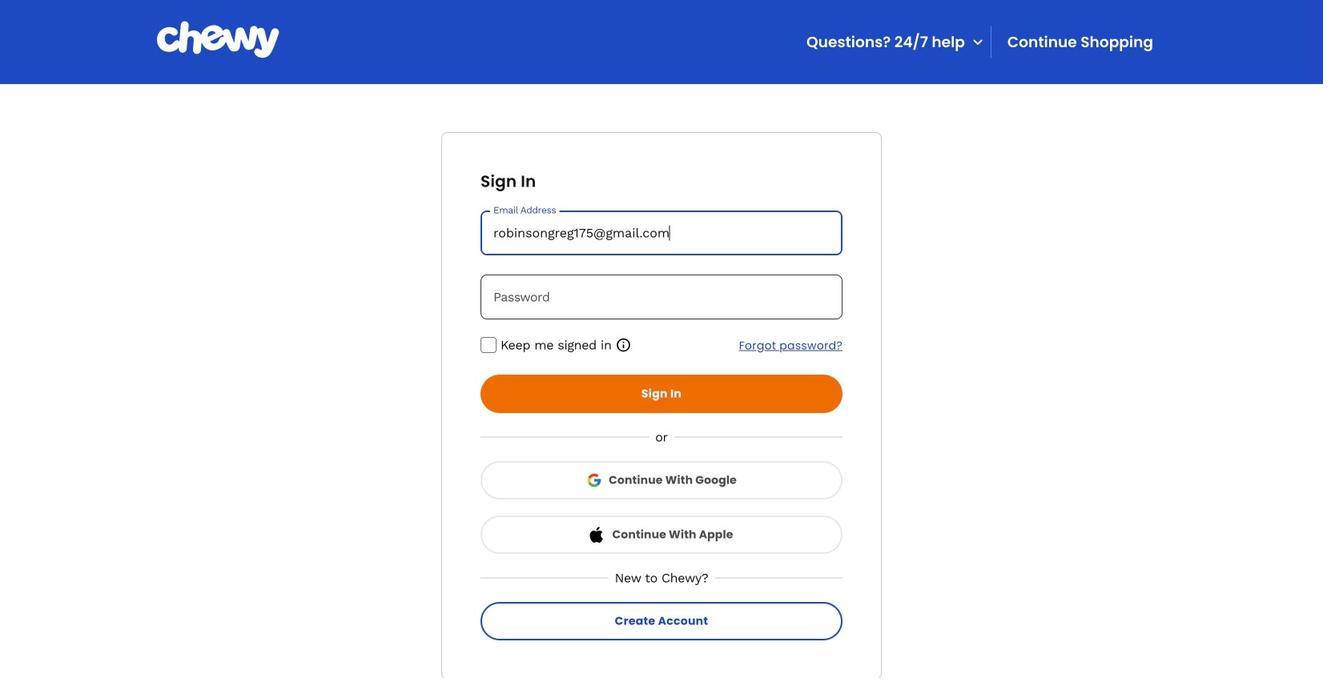Task type: describe. For each thing, give the bounding box(es) containing it.
more info image
[[616, 337, 632, 353]]



Task type: vqa. For each thing, say whether or not it's contained in the screenshot.
email field
yes



Task type: locate. For each thing, give the bounding box(es) containing it.
None email field
[[481, 211, 843, 256]]

None password field
[[481, 275, 843, 320]]

chewy logo image
[[157, 21, 279, 58]]



